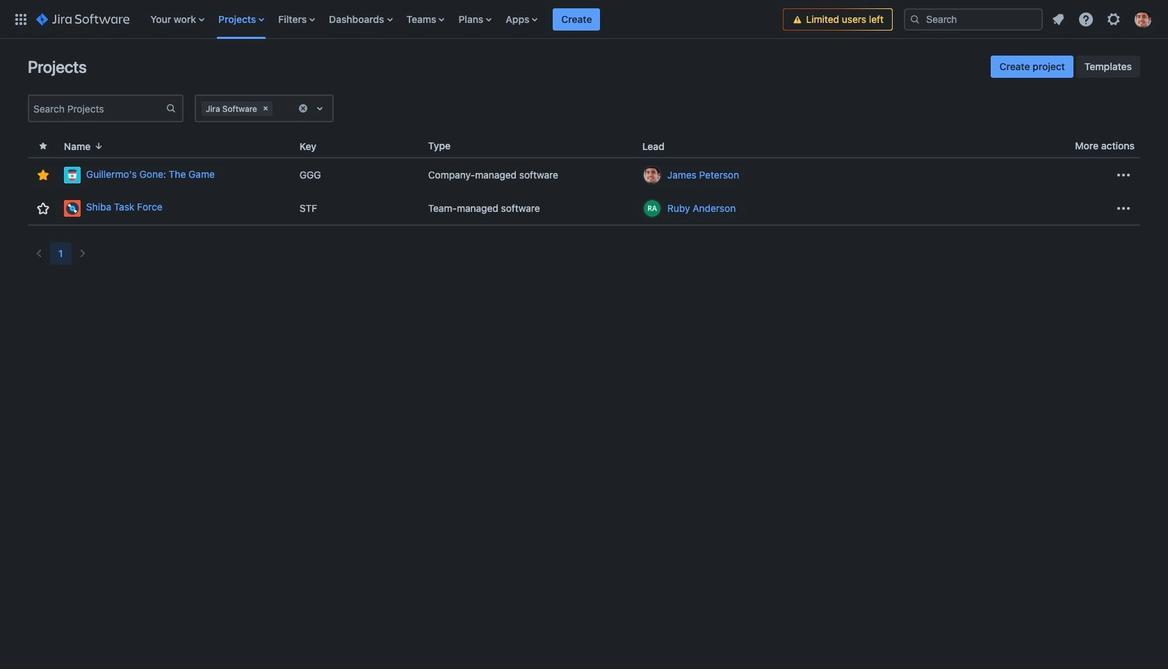 Task type: describe. For each thing, give the bounding box(es) containing it.
0 horizontal spatial list
[[143, 0, 783, 39]]

Search Projects text field
[[29, 99, 165, 118]]

1 horizontal spatial list
[[1046, 7, 1160, 32]]

primary element
[[8, 0, 783, 39]]

settings image
[[1106, 11, 1122, 27]]

previous image
[[31, 245, 47, 262]]

Search field
[[904, 8, 1043, 30]]

clear image
[[260, 103, 271, 114]]

your profile and settings image
[[1135, 11, 1151, 27]]

more image
[[1115, 200, 1132, 217]]

search image
[[909, 14, 921, 25]]



Task type: locate. For each thing, give the bounding box(es) containing it.
list
[[143, 0, 783, 39], [1046, 7, 1160, 32]]

more image
[[1115, 167, 1132, 184]]

notifications image
[[1050, 11, 1067, 27]]

star shiba task force image
[[35, 200, 51, 217]]

list item
[[553, 0, 600, 39]]

banner
[[0, 0, 1168, 39]]

group
[[991, 56, 1140, 78]]

next image
[[74, 245, 91, 262]]

appswitcher icon image
[[13, 11, 29, 27]]

None search field
[[904, 8, 1043, 30]]

Choose Jira products text field
[[275, 102, 278, 115]]

jira software image
[[36, 11, 130, 27], [36, 11, 130, 27]]

star guillermo's gone: the game image
[[35, 167, 51, 184]]

help image
[[1078, 11, 1094, 27]]

open image
[[312, 100, 328, 117]]

clear image
[[298, 103, 309, 114]]



Task type: vqa. For each thing, say whether or not it's contained in the screenshot.
tree
no



